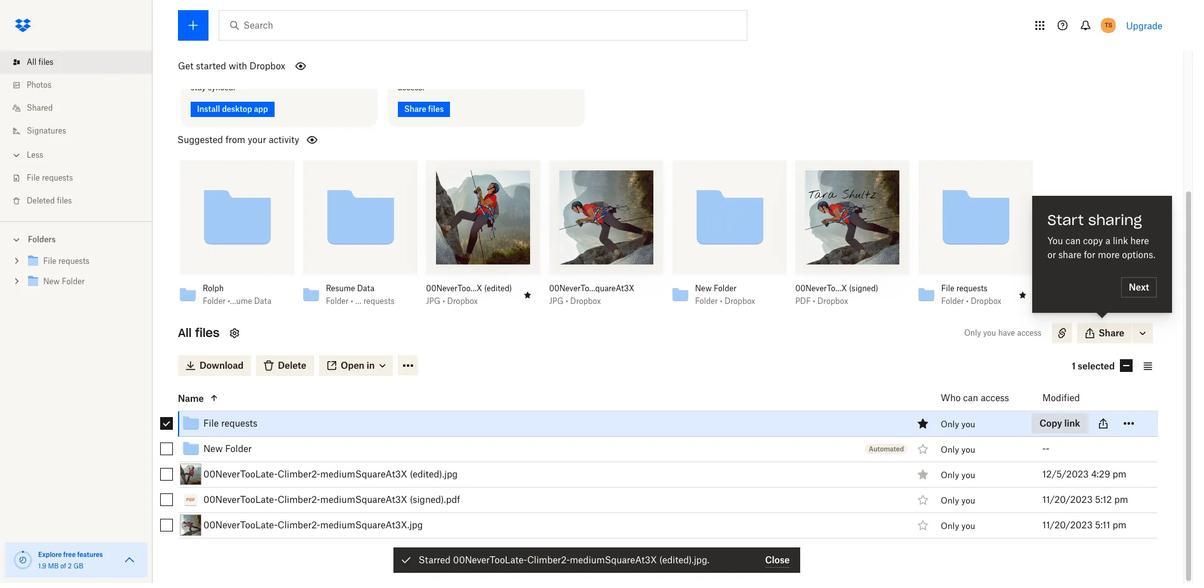 Task type: vqa. For each thing, say whether or not it's contained in the screenshot.


Task type: describe. For each thing, give the bounding box(es) containing it.
folder •…ume data button
[[203, 296, 272, 306]]

• for file
[[966, 296, 969, 306]]

files right deleted
[[57, 196, 72, 205]]

dropbox for file requests folder • dropbox
[[971, 296, 1002, 306]]

signatures link
[[10, 120, 153, 142]]

/00nevertoolate-climber2-mediumsquareat3x (edited).jpg image
[[180, 464, 202, 485]]

access inside table
[[981, 392, 1010, 403]]

pm for 11/20/2023 5:12 pm
[[1115, 494, 1129, 505]]

name 00nevertoolate-climber2-mediumsquareat3x (edited).jpg, modified 12/5/2023 4:29 pm, element
[[150, 462, 1159, 487]]

only you button for 00nevertoolate-climber2-mediumsquareat3x (edited).jpg
[[941, 470, 976, 480]]

only for new folder
[[941, 445, 959, 455]]

upgrade
[[1127, 20, 1163, 31]]

rolph folder •…ume data
[[203, 283, 272, 306]]

00nevertoolate- inside 'alert'
[[453, 554, 527, 565]]

climber2- for 00nevertoolate-climber2-mediumsquareat3x.jpg
[[278, 520, 320, 530]]

deleted files link
[[10, 189, 153, 212]]

ts button
[[1099, 15, 1119, 36]]

starred 00nevertoolate-climber2-mediumsquareat3x (edited).jpg.
[[419, 554, 710, 565]]

file inside file requests folder • dropbox
[[942, 283, 955, 293]]

folders button
[[0, 230, 153, 249]]

install for install on desktop to work on files offline and stay synced.
[[191, 70, 213, 79]]

00nevertoolate-climber2-mediumsquareat3x (signed).pdf
[[203, 494, 460, 505]]

photos link
[[10, 74, 153, 97]]

climber2- inside 'alert'
[[527, 554, 570, 565]]

00neverto…quareat3x
[[549, 283, 635, 293]]

-- for requests
[[1043, 418, 1050, 429]]

00nevertoolate-climber2-mediumsquareat3x (edited).jpg link
[[203, 467, 458, 482]]

…
[[355, 296, 361, 306]]

edit for 00neverto…x (signed) pdf • dropbox
[[808, 175, 826, 185]]

(edited)
[[484, 283, 512, 293]]

less
[[27, 150, 43, 160]]

selected
[[1078, 361, 1115, 371]]

options.
[[1122, 249, 1156, 260]]

remove from starred image
[[916, 467, 931, 482]]

copy
[[1083, 235, 1103, 246]]

with for started
[[229, 60, 247, 71]]

install on desktop to work on files offline and stay synced.
[[191, 70, 353, 92]]

open in
[[341, 360, 375, 370]]

Search in folder "Dropbox" text field
[[244, 18, 721, 32]]

only you for file requests
[[941, 419, 976, 429]]

12/5/2023
[[1043, 469, 1089, 479]]

all files list item
[[0, 51, 153, 74]]

close button
[[765, 553, 790, 568]]

copy link
[[1040, 418, 1081, 429]]

deleted files
[[27, 196, 72, 205]]

add to starred image for 11/20/2023 5:11 pm
[[916, 518, 931, 533]]

dropbox for 00neverto…x (signed) pdf • dropbox
[[818, 296, 848, 306]]

requests up deleted files
[[42, 173, 73, 182]]

1
[[1072, 361, 1076, 371]]

• for 00neverto…x
[[813, 296, 816, 306]]

only for file requests
[[941, 419, 959, 429]]

00nevertoo…x (edited) jpg • dropbox
[[426, 283, 512, 306]]

work
[[266, 70, 284, 79]]

copy
[[1040, 418, 1063, 429]]

get
[[178, 60, 194, 71]]

can inside table
[[963, 392, 979, 403]]

activity
[[269, 134, 299, 145]]

to
[[257, 70, 264, 79]]

start
[[1048, 211, 1084, 229]]

share button for 00nevertoo…x
[[467, 170, 508, 190]]

1 on from the left
[[215, 70, 224, 79]]

install for install desktop app
[[197, 104, 220, 114]]

climber2- for 00nevertoolate-climber2-mediumsquareat3x (signed).pdf
[[278, 494, 320, 505]]

new folder button
[[695, 283, 764, 293]]

you for 00nevertoolate-climber2-mediumsquareat3x (signed).pdf
[[962, 496, 976, 506]]

from
[[225, 134, 245, 145]]

or inside start sharing you can copy a link here or share for more options.
[[1048, 249, 1056, 260]]

file requests folder • dropbox
[[942, 283, 1002, 306]]

app
[[254, 104, 268, 114]]

only you for 00nevertoolate-climber2-mediumsquareat3x.jpg
[[941, 521, 976, 531]]

group containing file requests
[[0, 249, 153, 301]]

get started with dropbox
[[178, 60, 285, 71]]

pm for 11/20/2023 5:11 pm
[[1113, 520, 1127, 530]]

ts
[[1105, 21, 1112, 29]]

anyone
[[456, 70, 482, 79]]

more
[[1098, 249, 1120, 260]]

edit button for 00neverto…quareat3x
[[554, 170, 587, 190]]

00nevertoolate-climber2-mediumsquareat3x (signed).pdf link
[[203, 492, 460, 507]]

can inside start sharing you can copy a link here or share for more options.
[[1066, 235, 1081, 246]]

rolph
[[203, 283, 224, 293]]

automated
[[869, 445, 904, 453]]

folders
[[28, 235, 56, 244]]

offline
[[314, 70, 337, 79]]

files inside share files with anyone and control edit or view access.
[[421, 70, 436, 79]]

data inside resume data folder • … requests
[[357, 283, 375, 293]]

00nevertoolate- for 00nevertoolate-climber2-mediumsquareat3x (edited).jpg
[[203, 469, 278, 479]]

of
[[60, 562, 66, 570]]

file inside table
[[203, 418, 219, 429]]

folder • dropbox button for new folder
[[695, 296, 764, 306]]

1.9
[[38, 562, 46, 570]]

here
[[1131, 235, 1149, 246]]

quota usage element
[[13, 550, 33, 570]]

rolph button
[[203, 283, 272, 293]]

next
[[1129, 282, 1150, 292]]

all files link
[[10, 51, 153, 74]]

install desktop app
[[197, 104, 268, 114]]

2 on from the left
[[286, 70, 295, 79]]

share button for 00neverto…quareat3x
[[590, 170, 631, 190]]

mediumsquareat3x.jpg
[[320, 520, 423, 530]]

edit
[[527, 70, 541, 79]]

your
[[248, 134, 266, 145]]

start sharing you can copy a link here or share for more options.
[[1048, 211, 1156, 260]]

requests down folders button
[[58, 256, 90, 266]]

jpg • dropbox button for dropbox
[[549, 296, 636, 306]]

only for 00nevertoolate-climber2-mediumsquareat3x.jpg
[[941, 521, 959, 531]]

name 00nevertoolate-climber2-mediumsquareat3x.jpg, modified 11/20/2023 5:11 pm, element
[[150, 513, 1159, 538]]

copy link button
[[1032, 413, 1088, 434]]

folder inside file requests folder • dropbox
[[942, 296, 964, 306]]

share
[[1059, 249, 1082, 260]]

all inside list item
[[27, 57, 36, 67]]

synced.
[[208, 82, 235, 92]]

00nevertoolate-climber2-mediumsquareat3x (edited).jpg
[[203, 469, 458, 479]]

desktop inside install desktop app button
[[222, 104, 252, 114]]

file requests link inside group
[[25, 253, 142, 270]]

mediumsquareat3x for (edited).jpg
[[320, 469, 408, 479]]

new folder folder • dropbox
[[695, 283, 755, 306]]

file inside group
[[43, 256, 56, 266]]

only for 00nevertoolate-climber2-mediumsquareat3x (signed).pdf
[[941, 496, 959, 506]]

a
[[1106, 235, 1111, 246]]

features
[[77, 551, 103, 558]]

2 vertical spatial file requests
[[203, 418, 257, 429]]

folder inside rolph folder •…ume data
[[203, 296, 226, 306]]

alert containing close
[[393, 547, 800, 573]]

table containing name
[[150, 386, 1159, 538]]

and inside share files with anyone and control edit or view access.
[[484, 70, 498, 79]]

• for resume
[[351, 296, 353, 306]]

(signed)
[[849, 283, 879, 293]]

• for new
[[720, 296, 723, 306]]

1 vertical spatial file requests
[[43, 256, 90, 266]]

dropbox for new folder folder • dropbox
[[725, 296, 755, 306]]

00nevertoolate-climber2-mediumsquareat3x.jpg link
[[203, 518, 423, 533]]

explore free features 1.9 mb of 2 gb
[[38, 551, 103, 570]]

share files with anyone and control edit or view access.
[[398, 70, 569, 92]]

files left folder settings image
[[195, 325, 220, 340]]

share button for 00neverto…x
[[836, 170, 877, 190]]

in
[[367, 360, 375, 370]]

new folder inside name new folder, modified 11/20/2023 4:44 pm, element
[[203, 443, 252, 454]]

link inside start sharing you can copy a link here or share for more options.
[[1113, 235, 1129, 246]]

open
[[341, 360, 365, 370]]

(signed).pdf
[[410, 494, 460, 505]]

edit for 00neverto…quareat3x jpg • dropbox
[[562, 175, 580, 185]]

jpg • dropbox button for •
[[426, 296, 513, 306]]

mediumsquareat3x for (signed).pdf
[[320, 494, 408, 505]]

new inside new folder folder • dropbox
[[695, 283, 712, 293]]

photos
[[27, 80, 51, 90]]

file requests button
[[942, 283, 1010, 293]]

name 00nevertoolate-climber2-mediumsquareat3x (signed).pdf, modified 11/20/2023 5:12 pm, element
[[150, 487, 1159, 513]]



Task type: locate. For each thing, give the bounding box(es) containing it.
0 vertical spatial or
[[543, 70, 551, 79]]

install
[[191, 70, 213, 79], [197, 104, 220, 114]]

with left to
[[229, 60, 247, 71]]

pm inside name 00nevertoolate-climber2-mediumsquareat3x (signed).pdf, modified 11/20/2023 5:12 pm, element
[[1115, 494, 1129, 505]]

you
[[984, 328, 996, 337], [962, 419, 976, 429], [962, 445, 976, 455], [962, 470, 976, 480], [962, 496, 976, 506], [962, 521, 976, 531]]

1 vertical spatial can
[[963, 392, 979, 403]]

add to starred image for 11/20/2023 5:12 pm
[[916, 492, 931, 507]]

you inside name 00nevertoolate-climber2-mediumsquareat3x (edited).jpg, modified 12/5/2023 4:29 pm, element
[[962, 470, 976, 480]]

name
[[178, 392, 204, 403]]

only for 00nevertoolate-climber2-mediumsquareat3x (edited).jpg
[[941, 470, 959, 480]]

0 horizontal spatial link
[[1065, 418, 1081, 429]]

1 vertical spatial --
[[1043, 443, 1050, 454]]

resume data button
[[326, 283, 395, 293]]

link right a
[[1113, 235, 1129, 246]]

folder settings image
[[227, 325, 243, 341]]

files down share files with anyone and control edit or view access.
[[428, 104, 444, 114]]

only you button inside name 00nevertoolate-climber2-mediumsquareat3x (signed).pdf, modified 11/20/2023 5:12 pm, element
[[941, 496, 976, 506]]

1 horizontal spatial edit button
[[554, 170, 587, 190]]

folder • dropbox button for file requests
[[942, 296, 1010, 306]]

00neverto…quareat3x jpg • dropbox
[[549, 283, 635, 306]]

access.
[[398, 82, 424, 92]]

1 add to starred image from the top
[[916, 492, 931, 507]]

shared link
[[10, 97, 153, 120]]

add to starred image inside name 00nevertoolate-climber2-mediumsquareat3x (signed).pdf, modified 11/20/2023 5:12 pm, element
[[916, 492, 931, 507]]

edit
[[439, 175, 456, 185], [562, 175, 580, 185], [808, 175, 826, 185]]

only you button inside name 00nevertoolate-climber2-mediumsquareat3x (edited).jpg, modified 12/5/2023 4:29 pm, element
[[941, 470, 976, 480]]

jpg • dropbox button down 00nevertoo…x (edited) button
[[426, 296, 513, 306]]

remove from starred image
[[916, 416, 931, 431]]

5 • from the left
[[813, 296, 816, 306]]

pm right 4:29 at the bottom of page
[[1113, 469, 1127, 479]]

only
[[965, 328, 981, 337], [941, 419, 959, 429], [941, 445, 959, 455], [941, 470, 959, 480], [941, 496, 959, 506], [941, 521, 959, 531]]

00nevertoolate-climber2-mediumsquareat3x.jpg
[[203, 520, 423, 530]]

only you inside name new folder, modified 11/20/2023 4:44 pm, element
[[941, 445, 976, 455]]

00neverto…x
[[796, 283, 847, 293]]

with for files
[[439, 70, 454, 79]]

all files left folder settings image
[[178, 325, 220, 340]]

1 vertical spatial access
[[981, 392, 1010, 403]]

all up download button
[[178, 325, 192, 340]]

on up the synced.
[[215, 70, 224, 79]]

file requests link
[[10, 167, 153, 189], [25, 253, 142, 270], [203, 416, 257, 431]]

add to starred image
[[916, 492, 931, 507], [916, 518, 931, 533]]

2 11/20/2023 from the top
[[1043, 520, 1093, 530]]

share files button
[[398, 101, 450, 117]]

• inside 00nevertoo…x (edited) jpg • dropbox
[[443, 296, 445, 306]]

-- inside name file requests, modified 11/20/2023 4:54 pm, element
[[1043, 418, 1050, 429]]

only you inside name 00nevertoolate-climber2-mediumsquareat3x (edited).jpg, modified 12/5/2023 4:29 pm, element
[[941, 470, 976, 480]]

jpg • dropbox button down the 00neverto…quareat3x button
[[549, 296, 636, 306]]

• right pdf
[[813, 296, 816, 306]]

install up stay at top left
[[191, 70, 213, 79]]

name new folder, modified 11/20/2023 4:44 pm, element
[[150, 437, 1159, 462]]

can right "who"
[[963, 392, 979, 403]]

less image
[[10, 149, 23, 162]]

00nevertoolate- for 00nevertoolate-climber2-mediumsquareat3x.jpg
[[203, 520, 278, 530]]

new folder down folders button
[[43, 277, 85, 286]]

file requests link down name at left bottom
[[203, 416, 257, 431]]

folder inside group
[[62, 277, 85, 286]]

who can access
[[941, 392, 1010, 403]]

have
[[999, 328, 1015, 337]]

• down 00nevertoo…x
[[443, 296, 445, 306]]

signatures
[[27, 126, 66, 135]]

1 vertical spatial or
[[1048, 249, 1056, 260]]

dropbox down file requests button
[[971, 296, 1002, 306]]

0 horizontal spatial new
[[43, 277, 60, 286]]

gb
[[74, 562, 83, 570]]

only inside name new folder, modified 11/20/2023 4:44 pm, element
[[941, 445, 959, 455]]

2 -- from the top
[[1043, 443, 1050, 454]]

0 horizontal spatial jpg
[[426, 296, 441, 306]]

1 vertical spatial data
[[254, 296, 272, 306]]

list containing all files
[[0, 43, 153, 221]]

file requests down folders button
[[43, 256, 90, 266]]

0 horizontal spatial can
[[963, 392, 979, 403]]

new folder link down folders button
[[25, 273, 142, 291]]

/00nevertoolate climber2 mediumsquareat3x.jpg image
[[180, 514, 202, 536]]

0 horizontal spatial access
[[981, 392, 1010, 403]]

new folder inside new folder link
[[43, 277, 85, 286]]

shared
[[27, 103, 53, 113]]

alert
[[393, 547, 800, 573]]

0 horizontal spatial new folder link
[[25, 273, 142, 291]]

1 horizontal spatial link
[[1113, 235, 1129, 246]]

0 horizontal spatial folder • dropbox button
[[695, 296, 764, 306]]

1 selected
[[1072, 361, 1115, 371]]

sharing
[[1089, 211, 1142, 229]]

pdf
[[796, 296, 811, 306]]

all up 'photos'
[[27, 57, 36, 67]]

0 vertical spatial access
[[1017, 328, 1042, 337]]

climber2- inside 00nevertoolate-climber2-mediumsquareat3x (signed).pdf link
[[278, 494, 320, 505]]

0 horizontal spatial all
[[27, 57, 36, 67]]

mb
[[48, 562, 59, 570]]

dropbox
[[250, 60, 285, 71], [447, 296, 478, 306], [570, 296, 601, 306], [725, 296, 755, 306], [818, 296, 848, 306], [971, 296, 1002, 306]]

only you inside name 00nevertoolate-climber2-mediumsquareat3x (signed).pdf, modified 11/20/2023 5:12 pm, element
[[941, 496, 976, 506]]

6 • from the left
[[966, 296, 969, 306]]

can
[[1066, 235, 1081, 246], [963, 392, 979, 403]]

dropbox inside 00neverto…x (signed) pdf • dropbox
[[818, 296, 848, 306]]

only inside name 00nevertoolate-climber2-mediumsquareat3x (edited).jpg, modified 12/5/2023 4:29 pm, element
[[941, 470, 959, 480]]

• left …
[[351, 296, 353, 306]]

delete button
[[256, 355, 314, 376]]

pm right 5:12
[[1115, 494, 1129, 505]]

• down 00neverto…quareat3x
[[566, 296, 568, 306]]

0 horizontal spatial all files
[[27, 57, 53, 67]]

1 -- from the top
[[1043, 418, 1050, 429]]

files left offline
[[297, 70, 312, 79]]

1 edit from the left
[[439, 175, 456, 185]]

1 horizontal spatial jpg • dropbox button
[[549, 296, 636, 306]]

only you button for 00nevertoolate-climber2-mediumsquareat3x.jpg
[[941, 521, 976, 531]]

1 edit button from the left
[[431, 170, 464, 190]]

you inside name 00nevertoolate-climber2-mediumsquareat3x (signed).pdf, modified 11/20/2023 5:12 pm, element
[[962, 496, 976, 506]]

suggested
[[177, 134, 223, 145]]

jpg • dropbox button
[[426, 296, 513, 306], [549, 296, 636, 306]]

you inside name file requests, modified 11/20/2023 4:54 pm, element
[[962, 419, 976, 429]]

requests inside file requests folder • dropbox
[[957, 283, 988, 293]]

•
[[351, 296, 353, 306], [443, 296, 445, 306], [566, 296, 568, 306], [720, 296, 723, 306], [813, 296, 816, 306], [966, 296, 969, 306]]

1 horizontal spatial edit
[[562, 175, 580, 185]]

dropbox image
[[10, 13, 36, 38]]

desktop
[[226, 70, 255, 79], [222, 104, 252, 114]]

list
[[0, 43, 153, 221]]

on right 'work'
[[286, 70, 295, 79]]

0 vertical spatial pm
[[1113, 469, 1127, 479]]

only you inside name 00nevertoolate-climber2-mediumsquareat3x.jpg, modified 11/20/2023 5:11 pm, element
[[941, 521, 976, 531]]

1 folder • dropbox button from the left
[[695, 296, 764, 306]]

• down new folder button
[[720, 296, 723, 306]]

1 horizontal spatial can
[[1066, 235, 1081, 246]]

all files inside list item
[[27, 57, 53, 67]]

mediumsquareat3x up 00nevertoolate-climber2-mediumsquareat3x (signed).pdf
[[320, 469, 408, 479]]

1 only you from the top
[[941, 419, 976, 429]]

only you for 00nevertoolate-climber2-mediumsquareat3x (signed).pdf
[[941, 496, 976, 506]]

2 vertical spatial file requests link
[[203, 416, 257, 431]]

only you button for 00nevertoolate-climber2-mediumsquareat3x (signed).pdf
[[941, 496, 976, 506]]

2 only you button from the top
[[941, 445, 976, 455]]

0 vertical spatial data
[[357, 283, 375, 293]]

dropbox down 00nevertoo…x (edited) button
[[447, 296, 478, 306]]

11/20/2023 down 12/5/2023
[[1043, 494, 1093, 505]]

folder
[[62, 277, 85, 286], [714, 283, 737, 293], [203, 296, 226, 306], [326, 296, 349, 306], [695, 296, 718, 306], [942, 296, 964, 306], [225, 443, 252, 454]]

pm right 5:11
[[1113, 520, 1127, 530]]

and right offline
[[339, 70, 353, 79]]

2 vertical spatial pm
[[1113, 520, 1127, 530]]

1 horizontal spatial new folder
[[203, 443, 252, 454]]

requests inside name file requests, modified 11/20/2023 4:54 pm, element
[[221, 418, 257, 429]]

starred
[[419, 554, 451, 565]]

1 horizontal spatial on
[[286, 70, 295, 79]]

-- for folder
[[1043, 443, 1050, 454]]

file inside list
[[27, 173, 40, 182]]

2 jpg • dropbox button from the left
[[549, 296, 636, 306]]

2 folder • dropbox button from the left
[[942, 296, 1010, 306]]

open in button
[[319, 355, 393, 376]]

files inside install on desktop to work on files offline and stay synced.
[[297, 70, 312, 79]]

• inside resume data folder • … requests
[[351, 296, 353, 306]]

you for 00nevertoolate-climber2-mediumsquareat3x (edited).jpg
[[962, 470, 976, 480]]

climber2- for 00nevertoolate-climber2-mediumsquareat3x (edited).jpg
[[278, 469, 320, 479]]

who
[[941, 392, 961, 403]]

or inside share files with anyone and control edit or view access.
[[543, 70, 551, 79]]

you for new folder
[[962, 445, 976, 455]]

only inside name file requests, modified 11/20/2023 4:54 pm, element
[[941, 419, 959, 429]]

pm
[[1113, 469, 1127, 479], [1115, 494, 1129, 505], [1113, 520, 1127, 530]]

dropbox inside 00neverto…quareat3x jpg • dropbox
[[570, 296, 601, 306]]

table
[[150, 386, 1159, 538]]

1 jpg • dropbox button from the left
[[426, 296, 513, 306]]

11/20/2023 down "11/20/2023 5:12 pm"
[[1043, 520, 1093, 530]]

only you button inside name file requests, modified 11/20/2023 4:54 pm, element
[[941, 419, 976, 429]]

requests
[[42, 173, 73, 182], [58, 256, 90, 266], [957, 283, 988, 293], [364, 296, 395, 306], [221, 418, 257, 429]]

1 vertical spatial all files
[[178, 325, 220, 340]]

3 edit button from the left
[[801, 170, 833, 190]]

only inside name 00nevertoolate-climber2-mediumsquareat3x (signed).pdf, modified 11/20/2023 5:12 pm, element
[[941, 496, 959, 506]]

2 only you from the top
[[941, 445, 976, 455]]

• inside new folder folder • dropbox
[[720, 296, 723, 306]]

only you button for new folder
[[941, 445, 976, 455]]

add to starred image inside name 00nevertoolate-climber2-mediumsquareat3x.jpg, modified 11/20/2023 5:11 pm, element
[[916, 518, 931, 533]]

pm inside name 00nevertoolate-climber2-mediumsquareat3x.jpg, modified 11/20/2023 5:11 pm, element
[[1113, 520, 1127, 530]]

new folder link down name at left bottom
[[203, 441, 252, 457]]

00neverto…x (signed) button
[[796, 283, 882, 293]]

1 vertical spatial link
[[1065, 418, 1081, 429]]

0 vertical spatial all files
[[27, 57, 53, 67]]

1 horizontal spatial data
[[357, 283, 375, 293]]

all
[[27, 57, 36, 67], [178, 325, 192, 340]]

upgrade link
[[1127, 20, 1163, 31]]

2
[[68, 562, 72, 570]]

5 only you from the top
[[941, 521, 976, 531]]

0 horizontal spatial edit button
[[431, 170, 464, 190]]

files up 'photos'
[[39, 57, 53, 67]]

you inside name new folder, modified 11/20/2023 4:44 pm, element
[[962, 445, 976, 455]]

link inside copy link button
[[1065, 418, 1081, 429]]

new folder down name at left bottom
[[203, 443, 252, 454]]

4 • from the left
[[720, 296, 723, 306]]

1 11/20/2023 from the top
[[1043, 494, 1093, 505]]

folder • … requests button
[[326, 296, 395, 306]]

2 and from the left
[[484, 70, 498, 79]]

1 and from the left
[[339, 70, 353, 79]]

11/20/2023 for 11/20/2023 5:12 pm
[[1043, 494, 1093, 505]]

1 only you button from the top
[[941, 419, 976, 429]]

mediumsquareat3x down name 00nevertoolate-climber2-mediumsquareat3x.jpg, modified 11/20/2023 5:11 pm, element at bottom
[[570, 554, 657, 565]]

or down you
[[1048, 249, 1056, 260]]

requests up the only you have access
[[957, 283, 988, 293]]

access right have
[[1017, 328, 1042, 337]]

data up folder • … requests button
[[357, 283, 375, 293]]

2 edit from the left
[[562, 175, 580, 185]]

dropbox inside file requests folder • dropbox
[[971, 296, 1002, 306]]

00nevertoolate- for 00nevertoolate-climber2-mediumsquareat3x (signed).pdf
[[203, 494, 278, 505]]

pm for 12/5/2023 4:29 pm
[[1113, 469, 1127, 479]]

0 vertical spatial all
[[27, 57, 36, 67]]

1 horizontal spatial folder • dropbox button
[[942, 296, 1010, 306]]

0 vertical spatial 11/20/2023
[[1043, 494, 1093, 505]]

close
[[765, 554, 790, 565]]

4 only you from the top
[[941, 496, 976, 506]]

folder inside table
[[225, 443, 252, 454]]

5:11
[[1095, 520, 1111, 530]]

2 jpg from the left
[[549, 296, 564, 306]]

1 • from the left
[[351, 296, 353, 306]]

0 vertical spatial file requests link
[[10, 167, 153, 189]]

• inside file requests folder • dropbox
[[966, 296, 969, 306]]

jpg down 00neverto…quareat3x
[[549, 296, 564, 306]]

suggested from your activity
[[177, 134, 299, 145]]

dropbox for 00nevertoo…x (edited) jpg • dropbox
[[447, 296, 478, 306]]

0 vertical spatial new folder link
[[25, 273, 142, 291]]

00nevertoolate- inside "link"
[[203, 469, 278, 479]]

folder • dropbox button down new folder button
[[695, 296, 764, 306]]

file requests link up deleted files
[[10, 167, 153, 189]]

2 add to starred image from the top
[[916, 518, 931, 533]]

share inside share files with anyone and control edit or view access.
[[398, 70, 419, 79]]

with inside share files with anyone and control edit or view access.
[[439, 70, 454, 79]]

and inside install on desktop to work on files offline and stay synced.
[[339, 70, 353, 79]]

only you inside name file requests, modified 11/20/2023 4:54 pm, element
[[941, 419, 976, 429]]

desktop left to
[[226, 70, 255, 79]]

2 horizontal spatial edit button
[[801, 170, 833, 190]]

00neverto…quareat3x button
[[549, 283, 636, 293]]

0 vertical spatial file requests
[[27, 173, 73, 182]]

0 horizontal spatial and
[[339, 70, 353, 79]]

0 vertical spatial mediumsquareat3x
[[320, 469, 408, 479]]

0 vertical spatial link
[[1113, 235, 1129, 246]]

data right •…ume
[[254, 296, 272, 306]]

mediumsquareat3x
[[320, 469, 408, 479], [320, 494, 408, 505], [570, 554, 657, 565]]

only you for 00nevertoolate-climber2-mediumsquareat3x (edited).jpg
[[941, 470, 976, 480]]

access right "who"
[[981, 392, 1010, 403]]

3 only you button from the top
[[941, 470, 976, 480]]

install inside install on desktop to work on files offline and stay synced.
[[191, 70, 213, 79]]

2 edit button from the left
[[554, 170, 587, 190]]

jpg inside 00nevertoo…x (edited) jpg • dropbox
[[426, 296, 441, 306]]

modified button
[[1043, 390, 1113, 406]]

all files up 'photos'
[[27, 57, 53, 67]]

jpg
[[426, 296, 441, 306], [549, 296, 564, 306]]

only you for new folder
[[941, 445, 976, 455]]

jpg inside 00neverto…quareat3x jpg • dropbox
[[549, 296, 564, 306]]

0 vertical spatial --
[[1043, 418, 1050, 429]]

modified
[[1043, 392, 1080, 403]]

1 vertical spatial mediumsquareat3x
[[320, 494, 408, 505]]

1 horizontal spatial new
[[203, 443, 223, 454]]

new folder link
[[25, 273, 142, 291], [203, 441, 252, 457]]

view
[[553, 70, 569, 79]]

1 vertical spatial new folder link
[[203, 441, 252, 457]]

only you have access
[[965, 328, 1042, 337]]

1 horizontal spatial and
[[484, 70, 498, 79]]

0 vertical spatial desktop
[[226, 70, 255, 79]]

jpg down 00nevertoo…x
[[426, 296, 441, 306]]

1 vertical spatial add to starred image
[[916, 518, 931, 533]]

files inside button
[[428, 104, 444, 114]]

-- down copy
[[1043, 443, 1050, 454]]

2 horizontal spatial edit
[[808, 175, 826, 185]]

name button
[[178, 390, 910, 406]]

climber2- inside 00nevertoolate-climber2-mediumsquareat3x (edited).jpg "link"
[[278, 469, 320, 479]]

only inside name 00nevertoolate-climber2-mediumsquareat3x.jpg, modified 11/20/2023 5:11 pm, element
[[941, 521, 959, 531]]

desktop inside install on desktop to work on files offline and stay synced.
[[226, 70, 255, 79]]

0 horizontal spatial new folder
[[43, 277, 85, 286]]

dropbox down the 00neverto…x (signed) button
[[818, 296, 848, 306]]

-- down modified
[[1043, 418, 1050, 429]]

requests down download
[[221, 418, 257, 429]]

0 vertical spatial install
[[191, 70, 213, 79]]

1 horizontal spatial with
[[439, 70, 454, 79]]

share button
[[467, 170, 508, 190], [590, 170, 631, 190], [836, 170, 877, 190], [1077, 323, 1132, 343]]

2 horizontal spatial new
[[695, 283, 712, 293]]

delete
[[278, 360, 306, 370]]

or right edit
[[543, 70, 551, 79]]

folder inside resume data folder • … requests
[[326, 296, 349, 306]]

files up access.
[[421, 70, 436, 79]]

0 horizontal spatial edit
[[439, 175, 456, 185]]

install desktop app button
[[191, 101, 274, 117]]

3 edit from the left
[[808, 175, 826, 185]]

file requests up deleted files
[[27, 173, 73, 182]]

-
[[1043, 418, 1046, 429], [1046, 418, 1050, 429], [1043, 443, 1046, 454], [1046, 443, 1050, 454]]

control
[[500, 70, 525, 79]]

edit for 00nevertoo…x (edited) jpg • dropbox
[[439, 175, 456, 185]]

desktop left app
[[222, 104, 252, 114]]

1 vertical spatial desktop
[[222, 104, 252, 114]]

edit button for 00nevertoo…x (edited)
[[431, 170, 464, 190]]

dropbox inside new folder folder • dropbox
[[725, 296, 755, 306]]

0 horizontal spatial with
[[229, 60, 247, 71]]

install inside button
[[197, 104, 220, 114]]

1 horizontal spatial all
[[178, 325, 192, 340]]

next button
[[1122, 277, 1157, 298]]

(edited).jpg
[[410, 469, 458, 479]]

edit button
[[431, 170, 464, 190], [554, 170, 587, 190], [801, 170, 833, 190]]

climber2- inside 00nevertoolate-climber2-mediumsquareat3x.jpg link
[[278, 520, 320, 530]]

download button
[[178, 355, 251, 376]]

pm inside name 00nevertoolate-climber2-mediumsquareat3x (edited).jpg, modified 12/5/2023 4:29 pm, element
[[1113, 469, 1127, 479]]

3 • from the left
[[566, 296, 568, 306]]

name file requests, modified 11/20/2023 4:54 pm, element
[[150, 411, 1159, 437]]

link right copy
[[1065, 418, 1081, 429]]

install down stay at top left
[[197, 104, 220, 114]]

file
[[27, 173, 40, 182], [43, 256, 56, 266], [942, 283, 955, 293], [203, 418, 219, 429]]

folder • dropbox button down file requests button
[[942, 296, 1010, 306]]

group
[[0, 249, 153, 301]]

4 only you button from the top
[[941, 496, 976, 506]]

• for 00nevertoo…x
[[443, 296, 445, 306]]

mediumsquareat3x up mediumsquareat3x.jpg
[[320, 494, 408, 505]]

and left control
[[484, 70, 498, 79]]

1 horizontal spatial or
[[1048, 249, 1056, 260]]

0 horizontal spatial data
[[254, 296, 272, 306]]

0 horizontal spatial jpg • dropbox button
[[426, 296, 513, 306]]

0 horizontal spatial on
[[215, 70, 224, 79]]

2 • from the left
[[443, 296, 445, 306]]

1 vertical spatial file requests link
[[25, 253, 142, 270]]

1 jpg from the left
[[426, 296, 441, 306]]

edit button for 00neverto…x (signed)
[[801, 170, 833, 190]]

1 horizontal spatial access
[[1017, 328, 1042, 337]]

you for file requests
[[962, 419, 976, 429]]

dropbox down the 00neverto…quareat3x button
[[570, 296, 601, 306]]

new inside name new folder, modified 11/20/2023 4:44 pm, element
[[203, 443, 223, 454]]

new
[[43, 277, 60, 286], [695, 283, 712, 293], [203, 443, 223, 454]]

1 horizontal spatial jpg
[[549, 296, 564, 306]]

only you button inside name new folder, modified 11/20/2023 4:44 pm, element
[[941, 445, 976, 455]]

4:29
[[1092, 469, 1111, 479]]

data inside rolph folder •…ume data
[[254, 296, 272, 306]]

only you button inside name 00nevertoolate-climber2-mediumsquareat3x.jpg, modified 11/20/2023 5:11 pm, element
[[941, 521, 976, 531]]

you inside name 00nevertoolate-climber2-mediumsquareat3x.jpg, modified 11/20/2023 5:11 pm, element
[[962, 521, 976, 531]]

0 vertical spatial can
[[1066, 235, 1081, 246]]

you for 00nevertoolate-climber2-mediumsquareat3x.jpg
[[962, 521, 976, 531]]

add to starred image
[[916, 441, 931, 457]]

• inside 00neverto…x (signed) pdf • dropbox
[[813, 296, 816, 306]]

can up share
[[1066, 235, 1081, 246]]

stay
[[191, 82, 206, 92]]

requests inside resume data folder • … requests
[[364, 296, 395, 306]]

• down file requests button
[[966, 296, 969, 306]]

0 horizontal spatial or
[[543, 70, 551, 79]]

file requests link down folders button
[[25, 253, 142, 270]]

only you button for file requests
[[941, 419, 976, 429]]

• inside 00neverto…quareat3x jpg • dropbox
[[566, 296, 568, 306]]

dropbox down new folder button
[[725, 296, 755, 306]]

1 horizontal spatial all files
[[178, 325, 220, 340]]

1 vertical spatial new folder
[[203, 443, 252, 454]]

1 vertical spatial all
[[178, 325, 192, 340]]

files inside list item
[[39, 57, 53, 67]]

11/20/2023 for 11/20/2023 5:11 pm
[[1043, 520, 1093, 530]]

started
[[196, 60, 226, 71]]

1 horizontal spatial new folder link
[[203, 441, 252, 457]]

-- inside name new folder, modified 11/20/2023 4:44 pm, element
[[1043, 443, 1050, 454]]

1 vertical spatial pm
[[1115, 494, 1129, 505]]

with left anyone
[[439, 70, 454, 79]]

0 vertical spatial new folder
[[43, 277, 85, 286]]

3 only you from the top
[[941, 470, 976, 480]]

file requests
[[27, 173, 73, 182], [43, 256, 90, 266], [203, 418, 257, 429]]

0 vertical spatial add to starred image
[[916, 492, 931, 507]]

1 vertical spatial 11/20/2023
[[1043, 520, 1093, 530]]

deleted
[[27, 196, 55, 205]]

requests right …
[[364, 296, 395, 306]]

mediumsquareat3x inside "link"
[[320, 469, 408, 479]]

new folder
[[43, 277, 85, 286], [203, 443, 252, 454]]

5 only you button from the top
[[941, 521, 976, 531]]

file requests down name at left bottom
[[203, 418, 257, 429]]

1 vertical spatial install
[[197, 104, 220, 114]]

2 vertical spatial mediumsquareat3x
[[570, 554, 657, 565]]

dropbox inside 00nevertoo…x (edited) jpg • dropbox
[[447, 296, 478, 306]]

5:12
[[1095, 494, 1112, 505]]

12/5/2023 4:29 pm
[[1043, 469, 1127, 479]]

dropbox up app
[[250, 60, 285, 71]]

download
[[200, 360, 244, 370]]



